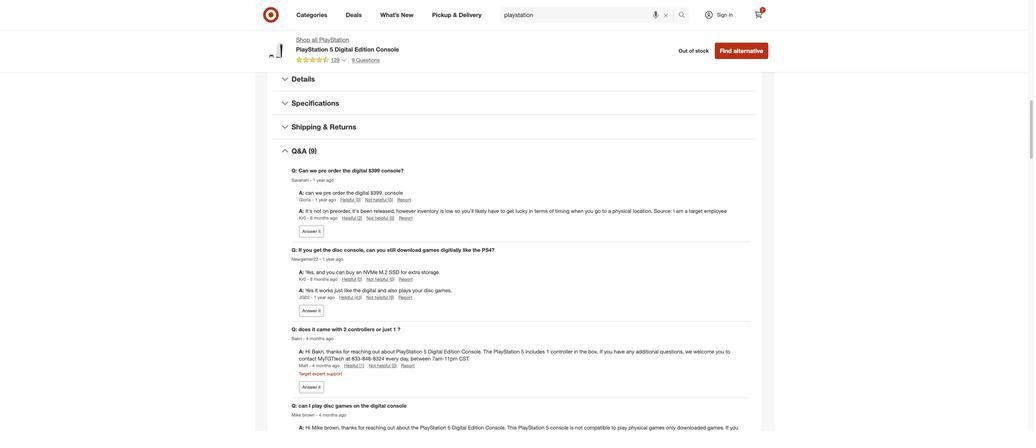 Task type: describe. For each thing, give the bounding box(es) containing it.
not helpful  (9) button
[[366, 294, 394, 301]]

shop all playstation playstation 5 digital edition console
[[296, 36, 399, 53]]

physical inside hi mike brown, thanks for reaching out about the playstation 5 digital edition console.    this playstation 5 console is not compatible to play physical games only downloaded games.    if you
[[629, 425, 648, 431]]

q&a
[[292, 147, 307, 155]]

ago up preorder,
[[329, 197, 336, 203]]

works
[[319, 287, 333, 294]]

q: can i play disc games on the digital console mike brown - 4 months ago
[[292, 403, 407, 418]]

a: for yes it works just like the digital and also plays your disc games.
[[299, 287, 304, 294]]

1 horizontal spatial of
[[689, 48, 694, 54]]

inventory
[[417, 208, 439, 214]]

4 for it
[[306, 336, 309, 342]]

pickup & delivery link
[[426, 7, 491, 23]]

(2)
[[357, 215, 362, 221]]

ago down works
[[327, 295, 335, 300]]

any
[[626, 348, 635, 355]]

0 vertical spatial in
[[729, 12, 733, 18]]

with
[[332, 326, 342, 333]]

1 vertical spatial disc
[[424, 287, 434, 294]]

expert
[[313, 371, 325, 377]]

helpful for buy
[[342, 276, 356, 282]]

digitially
[[441, 247, 461, 253]]

not helpful  (0) button for released,
[[367, 215, 395, 221]]

source:
[[654, 208, 672, 214]]

a: yes it works just like the digital and also plays your disc games.
[[299, 287, 452, 294]]

mytgttech
[[318, 356, 344, 362]]

helpful  (0) for the
[[341, 197, 361, 203]]

0 vertical spatial for
[[401, 269, 407, 275]]

however
[[396, 208, 416, 214]]

digital inside hi mike brown, thanks for reaching out about the playstation 5 digital edition console.    this playstation 5 console is not compatible to play physical games only downloaded games.    if you
[[452, 425, 467, 431]]

not helpful  (0) for nvme
[[367, 276, 395, 282]]

search button
[[675, 7, 693, 25]]

- inside q: if you get the disc console, can you still download games digitially like the ps4? newgamer22 - 1 year ago
[[320, 257, 321, 262]]

bakri
[[292, 336, 302, 342]]

$399
[[369, 167, 380, 174]]

(0) down an
[[357, 276, 362, 282]]

gloria
[[299, 197, 311, 203]]

helpful  (0) button for buy
[[342, 276, 362, 282]]

details button
[[272, 67, 757, 91]]

out inside hi mike brown, thanks for reaching out about the playstation 5 digital edition console.    this playstation 5 console is not compatible to play physical games only downloaded games.    if you
[[388, 425, 395, 431]]

not helpful  (0) button for nvme
[[367, 276, 395, 282]]

q&a (9) button
[[272, 139, 757, 163]]

helpful  (1)
[[344, 363, 364, 369]]

helpful  (0) button for the
[[341, 197, 361, 203]]

welcome
[[694, 348, 715, 355]]

?
[[398, 326, 401, 333]]

helpful  (0) for buy
[[342, 276, 362, 282]]

hi for mike
[[306, 425, 310, 431]]

months for helpful  (1)
[[316, 363, 331, 369]]

helpful  (1) button
[[344, 363, 364, 369]]

year right 'gloria'
[[319, 197, 327, 203]]

(0) for not helpful  (0) button corresponding to nvme
[[390, 276, 395, 282]]

only
[[666, 425, 676, 431]]

not helpful  (0) for $399.
[[365, 197, 393, 203]]

out inside hi bakri, thanks for reaching out about playstation 5 digital edition console.     the playstation 5 includes 1 controller in the box.    if you have any additional questions, we welcome you to contact mytgttech at 833-848-8324 every day, between 7am-11pm cst.
[[372, 348, 380, 355]]

bakri,
[[312, 348, 325, 355]]

to inside hi bakri, thanks for reaching out about playstation 5 digital edition console.     the playstation 5 includes 1 controller in the box.    if you have any additional questions, we welcome you to contact mytgttech at 833-848-8324 every day, between 7am-11pm cst.
[[726, 348, 730, 355]]

0 vertical spatial not
[[314, 208, 321, 214]]

3 answer it from the top
[[302, 385, 321, 390]]

report button for m.2
[[399, 276, 413, 282]]

can up 'gloria'
[[306, 190, 314, 196]]

0 vertical spatial i
[[674, 208, 675, 214]]

details
[[292, 75, 315, 83]]

new
[[401, 11, 414, 18]]

employee
[[704, 208, 727, 214]]

not helpful  (0) down 8324
[[369, 363, 397, 369]]

order for can
[[333, 190, 345, 196]]

report button for console
[[397, 197, 411, 203]]

helpful for released,
[[375, 215, 388, 221]]

support
[[327, 371, 342, 377]]

report for m.2
[[399, 276, 413, 282]]

129
[[331, 57, 340, 63]]

q: for q: can we pre order the digital $399 console?
[[292, 167, 297, 174]]

helpful for the
[[341, 197, 355, 203]]

what's new
[[380, 11, 414, 18]]

q: for q: if you get the disc console, can you still download games digitially like the ps4?
[[292, 247, 297, 253]]

7 link
[[751, 7, 767, 23]]

q: does it came with 2 controllers or just 1 ? bakri - 4 months ago
[[292, 326, 401, 342]]

11pm
[[445, 356, 458, 362]]

9 questions
[[352, 57, 380, 63]]

images
[[389, 15, 409, 22]]

ago inside q: if you get the disc console, can you still download games digitially like the ps4? newgamer22 - 1 year ago
[[336, 257, 343, 262]]

kr0 - 8 months ago for and
[[299, 276, 338, 282]]

to right go
[[602, 208, 607, 214]]

8324
[[373, 356, 385, 362]]

does
[[299, 326, 311, 333]]

& for pickup
[[453, 11, 457, 18]]

kr0 for it's
[[299, 215, 306, 221]]

not down 848- at the bottom of the page
[[369, 363, 376, 369]]

the inside hi mike brown, thanks for reaching out about the playstation 5 digital edition console.    this playstation 5 console is not compatible to play physical games only downloaded games.    if you
[[411, 425, 419, 431]]

we inside hi bakri, thanks for reaching out about playstation 5 digital edition console.     the playstation 5 includes 1 controller in the box.    if you have any additional questions, we welcome you to contact mytgttech at 833-848-8324 every day, between 7am-11pm cst.
[[686, 348, 692, 355]]

helpful for it's
[[342, 215, 356, 221]]

questions,
[[660, 348, 684, 355]]

play inside the q: can i play disc games on the digital console mike brown - 4 months ago
[[312, 403, 322, 409]]

helpful  (2)
[[342, 215, 362, 221]]

1 inside q: if you get the disc console, can you still download games digitially like the ps4? newgamer22 - 1 year ago
[[323, 257, 325, 262]]

not for $399.
[[365, 197, 372, 203]]

it for came
[[318, 385, 321, 390]]

savanah
[[292, 177, 309, 183]]

report button down day, on the left bottom
[[401, 363, 415, 369]]

if inside hi bakri, thanks for reaching out about playstation 5 digital edition console.     the playstation 5 includes 1 controller in the box.    if you have any additional questions, we welcome you to contact mytgttech at 833-848-8324 every day, between 7am-11pm cst.
[[600, 348, 603, 355]]

not helpful  (0) button for $399.
[[365, 197, 393, 203]]

plays
[[399, 287, 411, 294]]

- inside q: does it came with 2 controllers or just 1 ? bakri - 4 months ago
[[303, 336, 305, 342]]

we for can
[[310, 167, 317, 174]]

released,
[[374, 208, 395, 214]]

specifications button
[[272, 91, 757, 115]]

console?
[[381, 167, 404, 174]]

answer it for yes
[[302, 308, 321, 314]]

ago inside q: can we pre order the digital $399 console? savanah - 1 year ago
[[326, 177, 334, 183]]

9 questions link
[[349, 56, 380, 64]]

months inside q: does it came with 2 controllers or just 1 ? bakri - 4 months ago
[[310, 336, 325, 342]]

9
[[352, 57, 355, 63]]

(0) for released,'s not helpful  (0) button
[[390, 215, 395, 221]]

2 a from the left
[[685, 208, 688, 214]]

0 vertical spatial have
[[488, 208, 499, 214]]

0 horizontal spatial like
[[344, 287, 352, 294]]

affirm
[[550, 4, 564, 10]]

target
[[299, 371, 311, 377]]

controllers
[[348, 326, 375, 333]]

you inside hi mike brown, thanks for reaching out about the playstation 5 digital edition console.    this playstation 5 console is not compatible to play physical games only downloaded games.    if you
[[730, 425, 739, 431]]

0 vertical spatial get
[[507, 208, 514, 214]]

image of playstation 5 digital edition console image
[[260, 36, 290, 65]]

- right 'gloria'
[[312, 197, 314, 203]]

can left the buy
[[336, 269, 345, 275]]

year down works
[[318, 295, 326, 300]]

matt
[[299, 363, 308, 369]]

answer it for it's
[[302, 229, 321, 234]]

0 horizontal spatial just
[[335, 287, 343, 294]]

q: for q: can i play disc games on the digital console
[[292, 403, 297, 409]]

sign
[[717, 12, 728, 18]]

play inside hi mike brown, thanks for reaching out about the playstation 5 digital edition console.    this playstation 5 console is not compatible to play physical games only downloaded games.    if you
[[618, 425, 627, 431]]

find alternative
[[720, 47, 764, 55]]

(9) inside not helpful  (9) button
[[389, 295, 394, 300]]

$399.
[[371, 190, 383, 196]]

sign in
[[717, 12, 733, 18]]

report down day, on the left bottom
[[401, 363, 415, 369]]

games. inside hi mike brown, thanks for reaching out about the playstation 5 digital edition console.    this playstation 5 console is not compatible to play physical games only downloaded games.    if you
[[708, 425, 724, 431]]

edition inside hi mike brown, thanks for reaching out about the playstation 5 digital edition console.    this playstation 5 console is not compatible to play physical games only downloaded games.    if you
[[468, 425, 484, 431]]

(9) inside q&a (9) dropdown button
[[309, 147, 317, 155]]

(43)
[[355, 295, 362, 300]]

not helpful  (0) button down 8324
[[369, 363, 397, 369]]

not inside hi mike brown, thanks for reaching out about the playstation 5 digital edition console.    this playstation 5 console is not compatible to play physical games only downloaded games.    if you
[[575, 425, 583, 431]]

report for console
[[397, 197, 411, 203]]

a: it's not on preorder, it's been released, however inventory is low so you'll likely have to get lucky in terms of timing when you go to a physical location. source: i am a target employee
[[299, 208, 727, 214]]

not for released,
[[367, 215, 374, 221]]

ago inside the q: can i play disc games on the digital console mike brown - 4 months ago
[[339, 413, 346, 418]]

what's
[[380, 11, 399, 18]]

the inside the q: can i play disc games on the digital console mike brown - 4 months ago
[[361, 403, 369, 409]]

or
[[376, 326, 381, 333]]

yes
[[306, 287, 314, 294]]

on inside the q: can i play disc games on the digital console mike brown - 4 months ago
[[354, 403, 360, 409]]

questions
[[356, 57, 380, 63]]

ago up works
[[330, 276, 338, 282]]

helpful for $399.
[[374, 197, 387, 203]]

am
[[676, 208, 684, 214]]

categories
[[296, 11, 327, 18]]

the inside hi bakri, thanks for reaching out about playstation 5 digital edition console.     the playstation 5 includes 1 controller in the box.    if you have any additional questions, we welcome you to contact mytgttech at 833-848-8324 every day, between 7am-11pm cst.
[[580, 348, 587, 355]]

likely
[[475, 208, 487, 214]]

deals
[[346, 11, 362, 18]]

between
[[411, 356, 431, 362]]

kr0 for yes,
[[299, 276, 306, 282]]

to left lucky
[[501, 208, 505, 214]]

games inside q: if you get the disc console, can you still download games digitially like the ps4? newgamer22 - 1 year ago
[[423, 247, 439, 253]]

- down it's
[[307, 215, 309, 221]]

5 a: from the top
[[299, 348, 306, 355]]

3 answer it button from the top
[[299, 382, 324, 393]]

(0) down a: can we pre order the digital $399. console
[[356, 197, 361, 203]]

go
[[595, 208, 601, 214]]

includes
[[526, 348, 545, 355]]

an
[[356, 269, 362, 275]]

a: for it's not on preorder, it's been released, however inventory is low so you'll likely have to get lucky in terms of timing when you go to a physical location. source: i am a target employee
[[299, 208, 304, 214]]

digital inside the shop all playstation playstation 5 digital edition console
[[335, 46, 353, 53]]

shipping & returns
[[292, 123, 356, 131]]

q: for q: does it came with 2 controllers or just 1 ?
[[292, 326, 297, 333]]

q: if you get the disc console, can you still download games digitially like the ps4? newgamer22 - 1 year ago
[[292, 247, 495, 262]]

not helpful  (9)
[[366, 295, 394, 300]]

q: can we pre order the digital $399 console? savanah - 1 year ago
[[292, 167, 404, 183]]

848-
[[362, 356, 373, 362]]

0 vertical spatial on
[[323, 208, 329, 214]]

you'll
[[462, 208, 474, 214]]

hi for bakri,
[[306, 348, 310, 355]]

1 inside q: does it came with 2 controllers or just 1 ? bakri - 4 months ago
[[393, 326, 396, 333]]

helpful  (43) button
[[339, 294, 362, 301]]

helpful for like
[[339, 295, 353, 300]]

1 right 'gloria'
[[315, 197, 318, 203]]

5 inside the shop all playstation playstation 5 digital edition console
[[330, 46, 333, 53]]

what's new link
[[374, 7, 423, 23]]

0 horizontal spatial is
[[440, 208, 444, 214]]

it right yes
[[315, 287, 318, 294]]

if inside q: if you get the disc console, can you still download games digitially like the ps4? newgamer22 - 1 year ago
[[299, 247, 302, 253]]

not for digital
[[366, 295, 374, 300]]

just inside q: does it came with 2 controllers or just 1 ? bakri - 4 months ago
[[383, 326, 392, 333]]



Task type: locate. For each thing, give the bounding box(es) containing it.
with
[[538, 4, 549, 10]]

3 a: from the top
[[299, 269, 304, 275]]

additional
[[636, 348, 659, 355]]

answer
[[302, 229, 317, 234], [302, 308, 317, 314], [302, 385, 317, 390]]

location.
[[633, 208, 653, 214]]

we for can
[[315, 190, 322, 196]]

(0) down ssd
[[390, 276, 395, 282]]

ago down preorder,
[[330, 215, 338, 221]]

1 horizontal spatial games.
[[708, 425, 724, 431]]

shipping & returns button
[[272, 115, 757, 139]]

edition left "this"
[[468, 425, 484, 431]]

been
[[361, 208, 372, 214]]

play
[[312, 403, 322, 409], [618, 425, 627, 431]]

console inside the q: can i play disc games on the digital console mike brown - 4 months ago
[[387, 403, 407, 409]]

1 vertical spatial thanks
[[342, 425, 357, 431]]

-
[[310, 177, 312, 183], [312, 197, 314, 203], [307, 215, 309, 221], [320, 257, 321, 262], [307, 276, 309, 282], [311, 295, 313, 300], [303, 336, 305, 342], [309, 363, 311, 369], [316, 413, 318, 418]]

1 vertical spatial (9)
[[389, 295, 394, 300]]

4 a: from the top
[[299, 287, 304, 294]]

0 vertical spatial out
[[372, 348, 380, 355]]

2 kr0 - 8 months ago from the top
[[299, 276, 338, 282]]

hi bakri, thanks for reaching out about playstation 5 digital edition console.     the playstation 5 includes 1 controller in the box.    if you have any additional questions, we welcome you to contact mytgttech at 833-848-8324 every day, between 7am-11pm cst.
[[299, 348, 730, 362]]

answer down it's
[[302, 229, 317, 234]]

not down nvme
[[367, 276, 374, 282]]

1 horizontal spatial just
[[383, 326, 392, 333]]

2 vertical spatial in
[[574, 348, 578, 355]]

reaching up 833-
[[351, 348, 371, 355]]

physical
[[613, 208, 632, 214], [629, 425, 648, 431]]

can
[[306, 190, 314, 196], [366, 247, 375, 253], [336, 269, 345, 275], [299, 403, 308, 409]]

and
[[316, 269, 325, 275], [378, 287, 386, 294]]

3 q: from the top
[[292, 326, 297, 333]]

for up at
[[343, 348, 350, 355]]

1 vertical spatial on
[[354, 403, 360, 409]]

0 horizontal spatial of
[[549, 208, 554, 214]]

a: up contact
[[299, 348, 306, 355]]

edition up '11pm'
[[444, 348, 460, 355]]

0 vertical spatial and
[[316, 269, 325, 275]]

of
[[689, 48, 694, 54], [549, 208, 554, 214]]

ago up gloria - 1 year ago
[[326, 177, 334, 183]]

mike
[[292, 413, 301, 418], [312, 425, 323, 431]]

4 for i
[[319, 413, 321, 418]]

2 vertical spatial edition
[[468, 425, 484, 431]]

helpful down 8324
[[377, 363, 391, 369]]

console
[[385, 190, 403, 196], [387, 403, 407, 409], [550, 425, 569, 431]]

helpful  (43)
[[339, 295, 362, 300]]

0 vertical spatial helpful  (0) button
[[341, 197, 361, 203]]

0 vertical spatial 8
[[310, 215, 313, 221]]

months up "brown,"
[[323, 413, 338, 418]]

answer down the target
[[302, 385, 317, 390]]

download
[[397, 247, 421, 253]]

digital inside hi bakri, thanks for reaching out about playstation 5 digital edition console.     the playstation 5 includes 1 controller in the box.    if you have any additional questions, we welcome you to contact mytgttech at 833-848-8324 every day, between 7am-11pm cst.
[[428, 348, 443, 355]]

ago up a: yes, and you can buy an nvme m.2 ssd for extra storage.
[[336, 257, 343, 262]]

a: yes, and you can buy an nvme m.2 ssd for extra storage.
[[299, 269, 440, 275]]

contact
[[299, 356, 317, 362]]

brown
[[302, 413, 315, 418]]

1 vertical spatial helpful  (0) button
[[342, 276, 362, 282]]

it down the expert
[[318, 385, 321, 390]]

months down gloria - 1 year ago
[[314, 215, 329, 221]]

1 vertical spatial console.
[[486, 425, 506, 431]]

1 horizontal spatial (9)
[[389, 295, 394, 300]]

- right savanah
[[310, 177, 312, 183]]

shop
[[296, 36, 310, 43]]

1 answer from the top
[[302, 229, 317, 234]]

2 q: from the top
[[292, 247, 297, 253]]

not for nvme
[[367, 276, 374, 282]]

1 inside hi bakri, thanks for reaching out about playstation 5 digital edition console.     the playstation 5 includes 1 controller in the box.    if you have any additional questions, we welcome you to contact mytgttech at 833-848-8324 every day, between 7am-11pm cst.
[[547, 348, 549, 355]]

helpful inside button
[[339, 295, 353, 300]]

kr0 - 8 months ago down it's
[[299, 215, 338, 221]]

year inside q: if you get the disc console, can you still download games digitially like the ps4? newgamer22 - 1 year ago
[[326, 257, 335, 262]]

(9) right q&a
[[309, 147, 317, 155]]

to right "welcome"
[[726, 348, 730, 355]]

we inside q: can we pre order the digital $399 console? savanah - 1 year ago
[[310, 167, 317, 174]]

0 horizontal spatial get
[[314, 247, 322, 253]]

4 inside the q: can i play disc games on the digital console mike brown - 4 months ago
[[319, 413, 321, 418]]

console
[[376, 46, 399, 53]]

- right newgamer22
[[320, 257, 321, 262]]

4 right brown
[[319, 413, 321, 418]]

games left the only
[[649, 425, 665, 431]]

a: for yes, and you can buy an nvme m.2 ssd for extra storage.
[[299, 269, 304, 275]]

a right go
[[608, 208, 611, 214]]

mike inside hi mike brown, thanks for reaching out about the playstation 5 digital edition console.    this playstation 5 console is not compatible to play physical games only downloaded games.    if you
[[312, 425, 323, 431]]

2 vertical spatial for
[[358, 425, 365, 431]]

1 8 from the top
[[310, 215, 313, 221]]

& inside dropdown button
[[323, 123, 328, 131]]

1 vertical spatial games.
[[708, 425, 724, 431]]

hi inside hi mike brown, thanks for reaching out about the playstation 5 digital edition console.    this playstation 5 console is not compatible to play physical games only downloaded games.    if you
[[306, 425, 310, 431]]

terms
[[535, 208, 548, 214]]

1 horizontal spatial &
[[453, 11, 457, 18]]

8 for it's
[[310, 215, 313, 221]]

get left lucky
[[507, 208, 514, 214]]

1 hi from the top
[[306, 348, 310, 355]]

0 vertical spatial of
[[689, 48, 694, 54]]

about inside hi mike brown, thanks for reaching out about the playstation 5 digital edition console.    this playstation 5 console is not compatible to play physical games only downloaded games.    if you
[[396, 425, 410, 431]]

ago
[[326, 177, 334, 183], [329, 197, 336, 203], [330, 215, 338, 221], [336, 257, 343, 262], [330, 276, 338, 282], [327, 295, 335, 300], [326, 336, 334, 342], [332, 363, 340, 369], [339, 413, 346, 418]]

0 horizontal spatial (9)
[[309, 147, 317, 155]]

helpful down a: yes it works just like the digital and also plays your disc games.
[[375, 295, 388, 300]]

1 horizontal spatial out
[[388, 425, 395, 431]]

0 vertical spatial is
[[440, 208, 444, 214]]

helpful left (43)
[[339, 295, 353, 300]]

edition
[[355, 46, 374, 53], [444, 348, 460, 355], [468, 425, 484, 431]]

4 inside q: does it came with 2 controllers or just 1 ? bakri - 4 months ago
[[306, 336, 309, 342]]

still
[[387, 247, 396, 253]]

report button for however
[[399, 215, 413, 221]]

ago up support
[[332, 363, 340, 369]]

(0) for $399.'s not helpful  (0) button
[[388, 197, 393, 203]]

not helpful  (0) down released,
[[367, 215, 395, 221]]

brown,
[[324, 425, 340, 431]]

0 vertical spatial console
[[385, 190, 403, 196]]

order
[[328, 167, 341, 174], [333, 190, 345, 196]]

0 vertical spatial play
[[312, 403, 322, 409]]

disc right your
[[424, 287, 434, 294]]

this
[[507, 425, 517, 431]]

report down extra
[[399, 276, 413, 282]]

mike inside the q: can i play disc games on the digital console mike brown - 4 months ago
[[292, 413, 301, 418]]

controller
[[551, 348, 573, 355]]

1 vertical spatial kr0
[[299, 276, 306, 282]]

833-
[[352, 356, 362, 362]]

answer for it's
[[302, 229, 317, 234]]

1 vertical spatial in
[[529, 208, 533, 214]]

extra
[[409, 269, 420, 275]]

1 vertical spatial answer it button
[[299, 305, 324, 317]]

8 down yes, at the bottom left of page
[[310, 276, 313, 282]]

helpful down at
[[344, 363, 358, 369]]

helpful  (0) down the buy
[[342, 276, 362, 282]]

1 horizontal spatial about
[[396, 425, 410, 431]]

1 horizontal spatial for
[[358, 425, 365, 431]]

about inside hi bakri, thanks for reaching out about playstation 5 digital edition console.     the playstation 5 includes 1 controller in the box.    if you have any additional questions, we welcome you to contact mytgttech at 833-848-8324 every day, between 7am-11pm cst.
[[381, 348, 395, 355]]

7am-
[[432, 356, 445, 362]]

console inside hi mike brown, thanks for reaching out about the playstation 5 digital edition console.    this playstation 5 console is not compatible to play physical games only downloaded games.    if you
[[550, 425, 569, 431]]

2 horizontal spatial 4
[[319, 413, 321, 418]]

1 inside q: can we pre order the digital $399 console? savanah - 1 year ago
[[313, 177, 315, 183]]

thanks inside hi bakri, thanks for reaching out about playstation 5 digital edition console.     the playstation 5 includes 1 controller in the box.    if you have any additional questions, we welcome you to contact mytgttech at 833-848-8324 every day, between 7am-11pm cst.
[[326, 348, 342, 355]]

helpful down the buy
[[342, 276, 356, 282]]

months inside the q: can i play disc games on the digital console mike brown - 4 months ago
[[323, 413, 338, 418]]

2 a: from the top
[[299, 208, 304, 214]]

edition inside the shop all playstation playstation 5 digital edition console
[[355, 46, 374, 53]]

2 answer it from the top
[[302, 308, 321, 314]]

0 vertical spatial hi
[[306, 348, 310, 355]]

6 a: from the top
[[299, 425, 306, 431]]

pickup & delivery
[[432, 11, 482, 18]]

helpful for digital
[[375, 295, 388, 300]]

the
[[484, 348, 492, 355]]

0 vertical spatial edition
[[355, 46, 374, 53]]

downloaded
[[677, 425, 706, 431]]

just right or
[[383, 326, 392, 333]]

for inside hi bakri, thanks for reaching out about playstation 5 digital edition console.     the playstation 5 includes 1 controller in the box.    if you have any additional questions, we welcome you to contact mytgttech at 833-848-8324 every day, between 7am-11pm cst.
[[343, 348, 350, 355]]

order inside q: can we pre order the digital $399 console? savanah - 1 year ago
[[328, 167, 341, 174]]

0 horizontal spatial mike
[[292, 413, 301, 418]]

for right ssd
[[401, 269, 407, 275]]

have inside hi bakri, thanks for reaching out about playstation 5 digital edition console.     the playstation 5 includes 1 controller in the box.    if you have any additional questions, we welcome you to contact mytgttech at 833-848-8324 every day, between 7am-11pm cst.
[[614, 348, 625, 355]]

1 vertical spatial games
[[335, 403, 352, 409]]

0 horizontal spatial games
[[335, 403, 352, 409]]

- inside q: can we pre order the digital $399 console? savanah - 1 year ago
[[310, 177, 312, 183]]

hi inside hi bakri, thanks for reaching out about playstation 5 digital edition console.     the playstation 5 includes 1 controller in the box.    if you have any additional questions, we welcome you to contact mytgttech at 833-848-8324 every day, between 7am-11pm cst.
[[306, 348, 310, 355]]

report button
[[397, 197, 411, 203], [399, 215, 413, 221], [399, 276, 413, 282], [399, 294, 412, 301], [401, 363, 415, 369]]

not right it's
[[314, 208, 321, 214]]

1 answer it from the top
[[302, 229, 321, 234]]

1 kr0 - 8 months ago from the top
[[299, 215, 338, 221]]

for down the q: can i play disc games on the digital console mike brown - 4 months ago at the bottom left of the page
[[358, 425, 365, 431]]

matt - 4 months ago
[[299, 363, 340, 369]]

1 vertical spatial answer
[[302, 308, 317, 314]]

0 vertical spatial order
[[328, 167, 341, 174]]

2 kr0 from the top
[[299, 276, 306, 282]]

8 for yes,
[[310, 276, 313, 282]]

on
[[323, 208, 329, 214], [354, 403, 360, 409]]

answer it button down the target
[[299, 382, 324, 393]]

for inside hi mike brown, thanks for reaching out about the playstation 5 digital edition console.    this playstation 5 console is not compatible to play physical games only downloaded games.    if you
[[358, 425, 365, 431]]

0 vertical spatial like
[[463, 247, 471, 253]]

compatible
[[584, 425, 610, 431]]

physical left the only
[[629, 425, 648, 431]]

console. inside hi mike brown, thanks for reaching out about the playstation 5 digital edition console.    this playstation 5 console is not compatible to play physical games only downloaded games.    if you
[[486, 425, 506, 431]]

(0)
[[356, 197, 361, 203], [388, 197, 393, 203], [390, 215, 395, 221], [357, 276, 362, 282], [390, 276, 395, 282], [392, 363, 397, 369]]

2 answer from the top
[[302, 308, 317, 314]]

&
[[453, 11, 457, 18], [323, 123, 328, 131]]

1 right includes
[[547, 348, 549, 355]]

when
[[571, 208, 584, 214]]

report down however
[[399, 215, 413, 221]]

1 vertical spatial hi
[[306, 425, 310, 431]]

a: up 'gloria'
[[299, 190, 304, 196]]

1 horizontal spatial and
[[378, 287, 386, 294]]

1 vertical spatial of
[[549, 208, 554, 214]]

2 hi from the top
[[306, 425, 310, 431]]

to inside hi mike brown, thanks for reaching out about the playstation 5 digital edition console.    this playstation 5 console is not compatible to play physical games only downloaded games.    if you
[[612, 425, 616, 431]]

console. inside hi bakri, thanks for reaching out about playstation 5 digital edition console.     the playstation 5 includes 1 controller in the box.    if you have any additional questions, we welcome you to contact mytgttech at 833-848-8324 every day, between 7am-11pm cst.
[[462, 348, 482, 355]]

0 horizontal spatial a
[[608, 208, 611, 214]]

in right sign
[[729, 12, 733, 18]]

4 q: from the top
[[292, 403, 297, 409]]

in inside hi bakri, thanks for reaching out about playstation 5 digital edition console.     the playstation 5 includes 1 controller in the box.    if you have any additional questions, we welcome you to contact mytgttech at 833-848-8324 every day, between 7am-11pm cst.
[[574, 348, 578, 355]]

pre up gloria - 1 year ago
[[324, 190, 331, 196]]

alternative
[[734, 47, 764, 55]]

1 vertical spatial pre
[[324, 190, 331, 196]]

report for and
[[399, 295, 412, 300]]

q:
[[292, 167, 297, 174], [292, 247, 297, 253], [292, 326, 297, 333], [292, 403, 297, 409]]

thanks right "brown,"
[[342, 425, 357, 431]]

1 vertical spatial order
[[333, 190, 345, 196]]

& for shipping
[[323, 123, 328, 131]]

0 horizontal spatial digital
[[335, 46, 353, 53]]

1 vertical spatial console
[[387, 403, 407, 409]]

0 vertical spatial 4
[[306, 336, 309, 342]]

2 8 from the top
[[310, 276, 313, 282]]

pre inside q: can we pre order the digital $399 console? savanah - 1 year ago
[[318, 167, 327, 174]]

like up helpful  (43)
[[344, 287, 352, 294]]

have left the any
[[614, 348, 625, 355]]

0 vertical spatial if
[[299, 247, 302, 253]]

(9) down also
[[389, 295, 394, 300]]

1 vertical spatial physical
[[629, 425, 648, 431]]

in right controller
[[574, 348, 578, 355]]

games inside hi mike brown, thanks for reaching out about the playstation 5 digital edition console.    this playstation 5 console is not compatible to play physical games only downloaded games.    if you
[[649, 425, 665, 431]]

1 vertical spatial just
[[383, 326, 392, 333]]

can up brown
[[299, 403, 308, 409]]

in right lucky
[[529, 208, 533, 214]]

1 right newgamer22
[[323, 257, 325, 262]]

0 vertical spatial answer it button
[[299, 226, 324, 238]]

months
[[314, 215, 329, 221], [314, 276, 329, 282], [310, 336, 325, 342], [316, 363, 331, 369], [323, 413, 338, 418]]

answer it down the target
[[302, 385, 321, 390]]

& left returns
[[323, 123, 328, 131]]

box.
[[589, 348, 598, 355]]

get up newgamer22
[[314, 247, 322, 253]]

(0) for not helpful  (0) button underneath 8324
[[392, 363, 397, 369]]

year inside q: can we pre order the digital $399 console? savanah - 1 year ago
[[317, 177, 325, 183]]

kr0 down it's
[[299, 215, 306, 221]]

reaching inside hi bakri, thanks for reaching out about playstation 5 digital edition console.     the playstation 5 includes 1 controller in the box.    if you have any additional questions, we welcome you to contact mytgttech at 833-848-8324 every day, between 7am-11pm cst.
[[351, 348, 371, 355]]

1 vertical spatial kr0 - 8 months ago
[[299, 276, 338, 282]]

order for can
[[328, 167, 341, 174]]

ago inside q: does it came with 2 controllers or just 1 ? bakri - 4 months ago
[[326, 336, 334, 342]]

- right matt
[[309, 363, 311, 369]]

0 horizontal spatial i
[[309, 403, 311, 409]]

edition inside hi bakri, thanks for reaching out about playstation 5 digital edition console.     the playstation 5 includes 1 controller in the box.    if you have any additional questions, we welcome you to contact mytgttech at 833-848-8324 every day, between 7am-11pm cst.
[[444, 348, 460, 355]]

games inside the q: can i play disc games on the digital console mike brown - 4 months ago
[[335, 403, 352, 409]]

1 vertical spatial play
[[618, 425, 627, 431]]

show more images button
[[353, 10, 413, 27]]

it inside q: does it came with 2 controllers or just 1 ? bakri - 4 months ago
[[312, 326, 315, 333]]

q: inside q: does it came with 2 controllers or just 1 ? bakri - 4 months ago
[[292, 326, 297, 333]]

2 horizontal spatial in
[[729, 12, 733, 18]]

it for pre
[[318, 229, 321, 234]]

8
[[310, 215, 313, 221], [310, 276, 313, 282]]

q: inside q: if you get the disc console, can you still download games digitially like the ps4? newgamer22 - 1 year ago
[[292, 247, 297, 253]]

and up "not helpful  (9)"
[[378, 287, 386, 294]]

0 horizontal spatial console.
[[462, 348, 482, 355]]

not left compatible
[[575, 425, 583, 431]]

2 horizontal spatial for
[[401, 269, 407, 275]]

lucky
[[516, 208, 528, 214]]

it
[[318, 229, 321, 234], [315, 287, 318, 294], [318, 308, 321, 314], [312, 326, 315, 333], [318, 385, 321, 390]]

3 answer from the top
[[302, 385, 317, 390]]

helpful down $399.
[[374, 197, 387, 203]]

target
[[689, 208, 703, 214]]

1 vertical spatial if
[[600, 348, 603, 355]]

find alternative button
[[715, 43, 768, 59]]

q&a (9)
[[292, 147, 317, 155]]

kr0 - 8 months ago down yes, at the bottom left of page
[[299, 276, 338, 282]]

- down yes, at the bottom left of page
[[307, 276, 309, 282]]

more
[[374, 15, 388, 22]]

answer it button down it's
[[299, 226, 324, 238]]

disc inside q: if you get the disc console, can you still download games digitially like the ps4? newgamer22 - 1 year ago
[[332, 247, 343, 253]]

report button down however
[[399, 215, 413, 221]]

2 horizontal spatial digital
[[452, 425, 467, 431]]

0 vertical spatial physical
[[613, 208, 632, 214]]

shipping
[[292, 123, 321, 131]]

thanks inside hi mike brown, thanks for reaching out about the playstation 5 digital edition console.    this playstation 5 console is not compatible to play physical games only downloaded games.    if you
[[342, 425, 357, 431]]

1 horizontal spatial i
[[674, 208, 675, 214]]

2 horizontal spatial games
[[649, 425, 665, 431]]

ssd
[[389, 269, 399, 275]]

out of stock
[[679, 48, 709, 54]]

1 horizontal spatial in
[[574, 348, 578, 355]]

1 vertical spatial edition
[[444, 348, 460, 355]]

2 answer it button from the top
[[299, 305, 324, 317]]

not down been
[[367, 215, 374, 221]]

0 horizontal spatial &
[[323, 123, 328, 131]]

digital inside q: can we pre order the digital $399 console? savanah - 1 year ago
[[352, 167, 367, 174]]

1 vertical spatial get
[[314, 247, 322, 253]]

answer for yes
[[302, 308, 317, 314]]

target expert support
[[299, 371, 342, 377]]

months for helpful  (2)
[[314, 215, 329, 221]]

a: for can we pre order the digital $399. console
[[299, 190, 304, 196]]

ps4?
[[482, 247, 495, 253]]

of right the terms
[[549, 208, 554, 214]]

with affirm
[[538, 4, 564, 10]]

it down gloria - 1 year ago
[[318, 229, 321, 234]]

have
[[488, 208, 499, 214], [614, 348, 625, 355]]

0 horizontal spatial edition
[[355, 46, 374, 53]]

1 answer it button from the top
[[299, 226, 324, 238]]

report
[[397, 197, 411, 203], [399, 215, 413, 221], [399, 276, 413, 282], [399, 295, 412, 300], [401, 363, 415, 369]]

1 horizontal spatial 4
[[312, 363, 315, 369]]

not helpful  (0)
[[365, 197, 393, 203], [367, 215, 395, 221], [367, 276, 395, 282], [369, 363, 397, 369]]

1 horizontal spatial play
[[618, 425, 627, 431]]

kr0 - 8 months ago for not
[[299, 215, 338, 221]]

find
[[720, 47, 732, 55]]

helpful down released,
[[375, 215, 388, 221]]

not
[[365, 197, 372, 203], [367, 215, 374, 221], [367, 276, 374, 282], [366, 295, 374, 300], [369, 363, 376, 369]]

helpful down it's
[[342, 215, 356, 221]]

1 horizontal spatial not
[[575, 425, 583, 431]]

helpful inside not helpful  (9) button
[[375, 295, 388, 300]]

report button for and
[[399, 294, 412, 301]]

- down yes
[[311, 295, 313, 300]]

months up target expert support at the bottom of the page
[[316, 363, 331, 369]]

1 vertical spatial have
[[614, 348, 625, 355]]

1 left ?
[[393, 326, 396, 333]]

1 vertical spatial about
[[396, 425, 410, 431]]

1 kr0 from the top
[[299, 215, 306, 221]]

2 horizontal spatial edition
[[468, 425, 484, 431]]

not helpful  (0) button down $399.
[[365, 197, 393, 203]]

0 horizontal spatial 4
[[306, 336, 309, 342]]

not down $399.
[[365, 197, 372, 203]]

edition up 9 questions
[[355, 46, 374, 53]]

What can we help you find? suggestions appear below search field
[[500, 7, 680, 23]]

report button down extra
[[399, 276, 413, 282]]

1 vertical spatial 8
[[310, 276, 313, 282]]

answer it button for yes
[[299, 305, 324, 317]]

q: inside q: can we pre order the digital $399 console? savanah - 1 year ago
[[292, 167, 297, 174]]

1 vertical spatial is
[[570, 425, 574, 431]]

- inside the q: can i play disc games on the digital console mike brown - 4 months ago
[[316, 413, 318, 418]]

search
[[675, 12, 693, 19]]

can inside q: if you get the disc console, can you still download games digitially like the ps4? newgamer22 - 1 year ago
[[366, 247, 375, 253]]

not
[[314, 208, 321, 214], [575, 425, 583, 431]]

helpful for nvme
[[375, 276, 388, 282]]

like inside q: if you get the disc console, can you still download games digitially like the ps4? newgamer22 - 1 year ago
[[463, 247, 471, 253]]

pre for can
[[318, 167, 327, 174]]

year up gloria - 1 year ago
[[317, 177, 325, 183]]

1 vertical spatial and
[[378, 287, 386, 294]]

2 vertical spatial games
[[649, 425, 665, 431]]

helpful down a: can we pre order the digital $399. console
[[341, 197, 355, 203]]

q: inside the q: can i play disc games on the digital console mike brown - 4 months ago
[[292, 403, 297, 409]]

pickup
[[432, 11, 452, 18]]

image gallery element
[[260, 0, 506, 27]]

can
[[299, 167, 308, 174]]

delivery
[[459, 11, 482, 18]]

can right console,
[[366, 247, 375, 253]]

1 horizontal spatial console.
[[486, 425, 506, 431]]

2 vertical spatial digital
[[452, 425, 467, 431]]

like right digitially on the bottom of the page
[[463, 247, 471, 253]]

1 right jg02
[[314, 295, 316, 300]]

0 horizontal spatial have
[[488, 208, 499, 214]]

0 vertical spatial games
[[423, 247, 439, 253]]

show
[[357, 15, 372, 22]]

- right bakri
[[303, 336, 305, 342]]

0 vertical spatial pre
[[318, 167, 327, 174]]

we up gloria - 1 year ago
[[315, 190, 322, 196]]

can inside the q: can i play disc games on the digital console mike brown - 4 months ago
[[299, 403, 308, 409]]

if inside hi mike brown, thanks for reaching out about the playstation 5 digital edition console.    this playstation 5 console is not compatible to play physical games only downloaded games.    if you
[[726, 425, 729, 431]]

0 vertical spatial kr0 - 8 months ago
[[299, 215, 338, 221]]

a: left it's
[[299, 208, 304, 214]]

is
[[440, 208, 444, 214], [570, 425, 574, 431]]

1 vertical spatial answer it
[[302, 308, 321, 314]]

specifications
[[292, 99, 339, 107]]

2 vertical spatial 4
[[319, 413, 321, 418]]

0 vertical spatial kr0
[[299, 215, 306, 221]]

0 horizontal spatial out
[[372, 348, 380, 355]]

hi up contact
[[306, 348, 310, 355]]

reaching inside hi mike brown, thanks for reaching out about the playstation 5 digital edition console.    this playstation 5 console is not compatible to play physical games only downloaded games.    if you
[[366, 425, 386, 431]]

the inside q: can we pre order the digital $399 console? savanah - 1 year ago
[[343, 167, 351, 174]]

at
[[346, 356, 350, 362]]

pre for can
[[324, 190, 331, 196]]

helpful  (0) button down a: can we pre order the digital $399. console
[[341, 197, 361, 203]]

stock
[[696, 48, 709, 54]]

physical left location.
[[613, 208, 632, 214]]

it down the jg02 - 1 year ago
[[318, 308, 321, 314]]

not helpful  (0) down $399.
[[365, 197, 393, 203]]

is inside hi mike brown, thanks for reaching out about the playstation 5 digital edition console.    this playstation 5 console is not compatible to play physical games only downloaded games.    if you
[[570, 425, 574, 431]]

report for however
[[399, 215, 413, 221]]

games up "brown,"
[[335, 403, 352, 409]]

not helpful  (0) for released,
[[367, 215, 395, 221]]

0 horizontal spatial in
[[529, 208, 533, 214]]

0 vertical spatial about
[[381, 348, 395, 355]]

1
[[313, 177, 315, 183], [315, 197, 318, 203], [323, 257, 325, 262], [314, 295, 316, 300], [393, 326, 396, 333], [547, 348, 549, 355]]

get inside q: if you get the disc console, can you still download games digitially like the ps4? newgamer22 - 1 year ago
[[314, 247, 322, 253]]

1 q: from the top
[[292, 167, 297, 174]]

if right downloaded
[[726, 425, 729, 431]]

1 horizontal spatial games
[[423, 247, 439, 253]]

answer it button down the jg02 - 1 year ago
[[299, 305, 324, 317]]

it for get
[[318, 308, 321, 314]]

months for helpful  (0)
[[314, 276, 329, 282]]

1 a from the left
[[608, 208, 611, 214]]

digital inside the q: can i play disc games on the digital console mike brown - 4 months ago
[[371, 403, 386, 409]]

report button up however
[[397, 197, 411, 203]]

4 down contact
[[312, 363, 315, 369]]

0 vertical spatial (9)
[[309, 147, 317, 155]]

yes,
[[306, 269, 315, 275]]

i inside the q: can i play disc games on the digital console mike brown - 4 months ago
[[309, 403, 311, 409]]

1 a: from the top
[[299, 190, 304, 196]]

0 vertical spatial games.
[[435, 287, 452, 294]]

answer it button for it's
[[299, 226, 324, 238]]

disc inside the q: can i play disc games on the digital console mike brown - 4 months ago
[[324, 403, 334, 409]]



Task type: vqa. For each thing, say whether or not it's contained in the screenshot.
and the Report
yes



